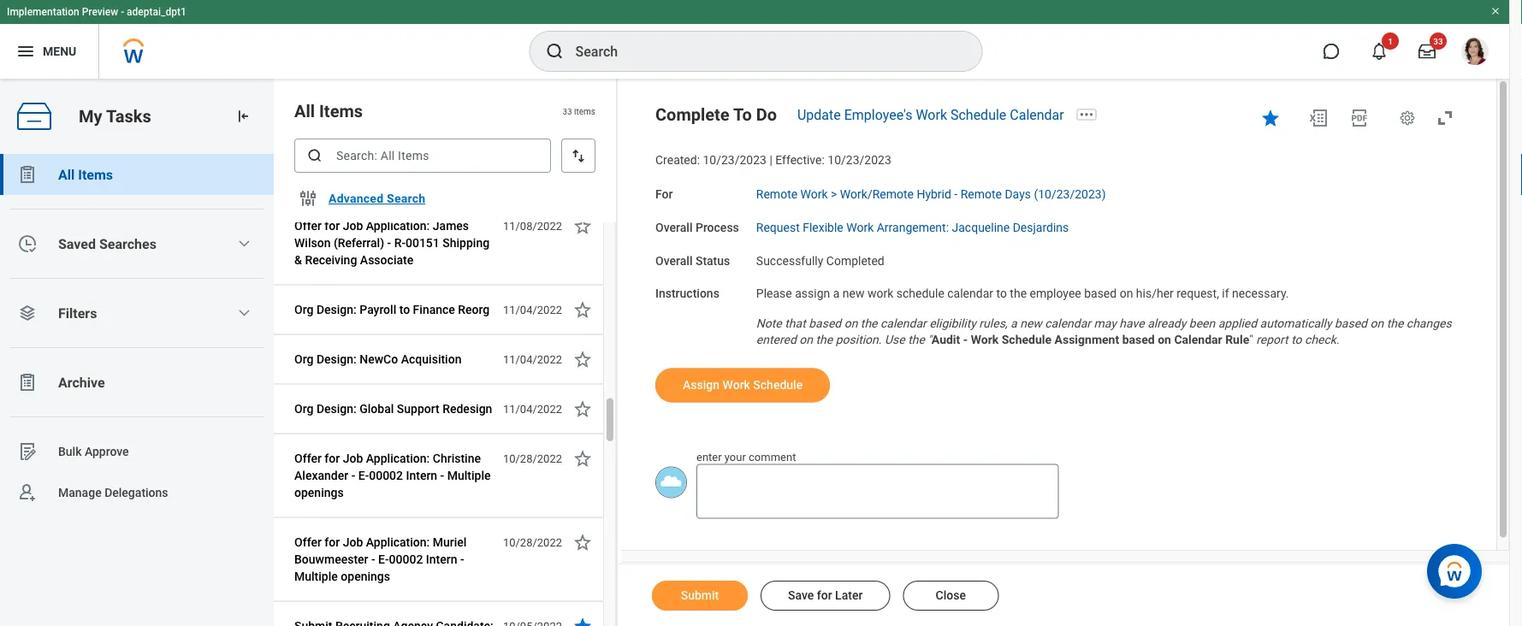 Task type: locate. For each thing, give the bounding box(es) containing it.
job inside offer for job application: james wilson (referral) ‎- r-00151 shipping & receiving associate
[[343, 219, 363, 233]]

archive
[[58, 374, 105, 391]]

0 horizontal spatial all items
[[58, 166, 113, 183]]

0 horizontal spatial items
[[78, 166, 113, 183]]

1 overall from the top
[[656, 220, 693, 234]]

2 star image from the top
[[573, 533, 593, 553]]

work down rules,
[[971, 333, 999, 347]]

application: down org design: global support redesign button
[[366, 452, 430, 466]]

for inside offer for job application: christine alexander ‎- e-00002 intern - multiple openings
[[325, 452, 340, 466]]

0 vertical spatial e-
[[358, 469, 369, 483]]

on
[[1120, 287, 1133, 301], [844, 317, 858, 331], [1370, 317, 1384, 331], [800, 333, 813, 347], [1158, 333, 1171, 347]]

job for bouwmeester
[[343, 536, 363, 550]]

remote up jacqueline
[[961, 187, 1002, 201]]

1 vertical spatial job
[[343, 452, 363, 466]]

to right payroll
[[399, 303, 410, 317]]

menu
[[43, 44, 76, 58]]

2 vertical spatial job
[[343, 536, 363, 550]]

1 horizontal spatial multiple
[[447, 469, 491, 483]]

e- for bouwmeester
[[378, 553, 389, 567]]

- inside offer for job application: christine alexander ‎- e-00002 intern - multiple openings
[[440, 469, 444, 483]]

0 horizontal spatial calendar
[[1010, 107, 1064, 123]]

2 vertical spatial design:
[[317, 402, 357, 416]]

0 horizontal spatial "
[[928, 333, 932, 347]]

rename image
[[17, 442, 38, 462]]

0 vertical spatial 33
[[1434, 36, 1443, 46]]

‎- inside offer for job application: christine alexander ‎- e-00002 intern - multiple openings
[[351, 469, 355, 483]]

check
[[1305, 333, 1337, 347]]

calendar up the eligibility
[[948, 287, 994, 301]]

process
[[696, 220, 739, 234]]

3 application: from the top
[[366, 536, 430, 550]]

org up the 'alexander' on the left bottom of page
[[294, 402, 314, 416]]

based right that
[[809, 317, 841, 331]]

0 vertical spatial to
[[997, 287, 1007, 301]]

the left position.
[[816, 333, 833, 347]]

3 org from the top
[[294, 402, 314, 416]]

intern inside offer for job application: christine alexander ‎- e-00002 intern - multiple openings
[[406, 469, 437, 483]]

shipping
[[443, 236, 490, 250]]

2 job from the top
[[343, 452, 363, 466]]

0 vertical spatial openings
[[294, 486, 344, 500]]

00002 right "bouwmeester"
[[389, 553, 423, 567]]

intern down christine
[[406, 469, 437, 483]]

1 horizontal spatial calendar
[[948, 287, 994, 301]]

employee
[[1030, 287, 1081, 301]]

a inside note that based on the calendar eligibility rules, a new calendar may have already been applied automatically based on the changes entered on the position. use the "
[[1011, 317, 1017, 331]]

1 offer from the top
[[294, 219, 322, 233]]

0 vertical spatial a
[[833, 287, 840, 301]]

notifications large image
[[1371, 43, 1388, 60]]

to up rules,
[[997, 287, 1007, 301]]

0 vertical spatial 10/28/2022
[[503, 453, 562, 466]]

work inside remote work > work/remote hybrid - remote days (10/23/2023) link
[[801, 187, 828, 201]]

1 star image from the top
[[573, 300, 593, 320]]

1 vertical spatial new
[[1020, 317, 1042, 331]]

new left work at the right
[[843, 287, 865, 301]]

work
[[868, 287, 894, 301]]

design: left global
[[317, 402, 357, 416]]

2 vertical spatial application:
[[366, 536, 430, 550]]

2 10/28/2022 from the top
[[503, 537, 562, 549]]

1 application: from the top
[[366, 219, 430, 233]]

may
[[1094, 317, 1117, 331]]

the
[[1010, 287, 1027, 301], [861, 317, 878, 331], [1387, 317, 1404, 331], [816, 333, 833, 347], [908, 333, 925, 347]]

2 vertical spatial ‎-
[[371, 553, 375, 567]]

new down 'please assign a new work schedule calendar to the employee based on his/her request, if necessary.' at top
[[1020, 317, 1042, 331]]

0 horizontal spatial ‎-
[[351, 469, 355, 483]]

work left >
[[801, 187, 828, 201]]

for inside offer for job application: muriel bouwmeester ‎- e-00002 intern - multiple openings
[[325, 536, 340, 550]]

1 11/04/2022 from the top
[[503, 304, 562, 317]]

10/23/2023 up work/remote
[[828, 153, 892, 167]]

calendar
[[1010, 107, 1064, 123], [1174, 333, 1223, 347]]

offer inside offer for job application: james wilson (referral) ‎- r-00151 shipping & receiving associate
[[294, 219, 322, 233]]

" left 'report'
[[1250, 333, 1253, 347]]

design: left payroll
[[317, 303, 357, 317]]

action bar region
[[618, 564, 1510, 626]]

0 vertical spatial all
[[294, 101, 315, 121]]

tasks
[[106, 106, 151, 126]]

0 vertical spatial 11/04/2022
[[503, 304, 562, 317]]

star image for org design: newco acquisition
[[573, 350, 593, 370]]

3 11/04/2022 from the top
[[503, 403, 562, 416]]

design: left the newco in the bottom of the page
[[317, 353, 357, 367]]

1 vertical spatial star image
[[573, 533, 593, 553]]

1 job from the top
[[343, 219, 363, 233]]

schedule inside button
[[753, 378, 803, 392]]

offer for offer for job application: james wilson (referral) ‎- r-00151 shipping & receiving associate
[[294, 219, 322, 233]]

0 vertical spatial ‎-
[[387, 236, 391, 250]]

1 remote from the left
[[756, 187, 798, 201]]

e-
[[358, 469, 369, 483], [378, 553, 389, 567]]

org left the newco in the bottom of the page
[[294, 353, 314, 367]]

0 horizontal spatial calendar
[[881, 317, 927, 331]]

org design: newco acquisition
[[294, 353, 462, 367]]

1 horizontal spatial "
[[1250, 333, 1253, 347]]

0 vertical spatial new
[[843, 287, 865, 301]]

0 vertical spatial search image
[[545, 41, 565, 62]]

1 vertical spatial schedule
[[1002, 333, 1052, 347]]

multiple inside offer for job application: christine alexander ‎- e-00002 intern - multiple openings
[[447, 469, 491, 483]]

openings inside offer for job application: muriel bouwmeester ‎- e-00002 intern - multiple openings
[[341, 570, 390, 584]]

1 vertical spatial ‎-
[[351, 469, 355, 483]]

- down christine
[[440, 469, 444, 483]]

remote
[[756, 187, 798, 201], [961, 187, 1002, 201]]

new inside note that based on the calendar eligibility rules, a new calendar may have already been applied automatically based on the changes entered on the position. use the "
[[1020, 317, 1042, 331]]

clipboard image
[[17, 372, 38, 393]]

eligibility
[[930, 317, 976, 331]]

2 application: from the top
[[366, 452, 430, 466]]

enter your comment
[[697, 450, 796, 463]]

2 vertical spatial org
[[294, 402, 314, 416]]

calendar up days
[[1010, 107, 1064, 123]]

0 vertical spatial items
[[319, 101, 363, 121]]

0 horizontal spatial e-
[[358, 469, 369, 483]]

00002 inside offer for job application: muriel bouwmeester ‎- e-00002 intern - multiple openings
[[389, 553, 423, 567]]

e- for alexander
[[358, 469, 369, 483]]

1 vertical spatial offer
[[294, 452, 322, 466]]

intern down muriel
[[426, 553, 457, 567]]

remote up the request
[[756, 187, 798, 201]]

11/04/2022
[[503, 304, 562, 317], [503, 353, 562, 366], [503, 403, 562, 416]]

1 vertical spatial overall
[[656, 254, 693, 268]]

application: for muriel
[[366, 536, 430, 550]]

work for flexible
[[847, 220, 874, 234]]

1 horizontal spatial items
[[319, 101, 363, 121]]

11/04/2022 for org design: payroll to finance reorg
[[503, 304, 562, 317]]

items inside all items button
[[78, 166, 113, 183]]

work up completed
[[847, 220, 874, 234]]

status
[[696, 254, 730, 268]]

0 vertical spatial design:
[[317, 303, 357, 317]]

1 design: from the top
[[317, 303, 357, 317]]

update employee's work schedule calendar
[[798, 107, 1064, 123]]

1 horizontal spatial remote
[[961, 187, 1002, 201]]

on down that
[[800, 333, 813, 347]]

intern
[[406, 469, 437, 483], [426, 553, 457, 567]]

advanced
[[329, 191, 384, 206]]

overall up instructions
[[656, 254, 693, 268]]

1 horizontal spatial 33
[[1434, 36, 1443, 46]]

changes
[[1407, 317, 1452, 331]]

offer for job application: christine alexander ‎- e-00002 intern - multiple openings
[[294, 452, 491, 500]]

2 offer from the top
[[294, 452, 322, 466]]

33 left 'profile logan mcneil' image
[[1434, 36, 1443, 46]]

3 design: from the top
[[317, 402, 357, 416]]

job inside offer for job application: muriel bouwmeester ‎- e-00002 intern - multiple openings
[[343, 536, 363, 550]]

application: inside offer for job application: james wilson (referral) ‎- r-00151 shipping & receiving associate
[[366, 219, 430, 233]]

33
[[1434, 36, 1443, 46], [563, 106, 572, 116]]

assign work schedule button
[[656, 368, 830, 403]]

calendar down been at the bottom right
[[1174, 333, 1223, 347]]

menu banner
[[0, 0, 1510, 79]]

instructions
[[656, 287, 720, 301]]

all inside button
[[58, 166, 75, 183]]

0 vertical spatial calendar
[[1010, 107, 1064, 123]]

org design: newco acquisition button
[[294, 350, 468, 370]]

33 inside button
[[1434, 36, 1443, 46]]

view printable version (pdf) image
[[1350, 108, 1370, 128]]

1 10/28/2022 from the top
[[503, 453, 562, 466]]

(referral)
[[334, 236, 384, 250]]

1 vertical spatial all items
[[58, 166, 113, 183]]

all right clipboard image
[[58, 166, 75, 183]]

- right preview
[[121, 6, 124, 18]]

application:
[[366, 219, 430, 233], [366, 452, 430, 466], [366, 536, 430, 550]]

2 org from the top
[[294, 353, 314, 367]]

searches
[[99, 236, 156, 252]]

1 vertical spatial 11/04/2022
[[503, 353, 562, 366]]

perspective image
[[17, 303, 38, 323]]

configure image
[[298, 188, 318, 209]]

1 horizontal spatial calendar
[[1174, 333, 1223, 347]]

0 horizontal spatial 33
[[563, 106, 572, 116]]

1 vertical spatial e-
[[378, 553, 389, 567]]

3 offer from the top
[[294, 536, 322, 550]]

on up position.
[[844, 317, 858, 331]]

for for bouwmeester
[[325, 536, 340, 550]]

" inside note that based on the calendar eligibility rules, a new calendar may have already been applied automatically based on the changes entered on the position. use the "
[[928, 333, 932, 347]]

e- right the 'alexander' on the left bottom of page
[[358, 469, 369, 483]]

your
[[725, 450, 746, 463]]

1 horizontal spatial all
[[294, 101, 315, 121]]

search image up the 33 items
[[545, 41, 565, 62]]

offer inside offer for job application: muriel bouwmeester ‎- e-00002 intern - multiple openings
[[294, 536, 322, 550]]

00002
[[369, 469, 403, 483], [389, 553, 423, 567]]

1 " from the left
[[928, 333, 932, 347]]

schedule for calendar
[[951, 107, 1007, 123]]

save for later
[[788, 589, 863, 603]]

1 vertical spatial 00002
[[389, 553, 423, 567]]

redesign
[[443, 402, 492, 416]]

org down &
[[294, 303, 314, 317]]

multiple for offer for job application: muriel bouwmeester ‎- e-00002 intern - multiple openings
[[294, 570, 338, 584]]

overall down for
[[656, 220, 693, 234]]

1 vertical spatial openings
[[341, 570, 390, 584]]

2 horizontal spatial ‎-
[[387, 236, 391, 250]]

e- inside offer for job application: muriel bouwmeester ‎- e-00002 intern - multiple openings
[[378, 553, 389, 567]]

job up the 'alexander' on the left bottom of page
[[343, 452, 363, 466]]

overall status
[[656, 254, 730, 268]]

openings inside offer for job application: christine alexander ‎- e-00002 intern - multiple openings
[[294, 486, 344, 500]]

33 items
[[563, 106, 596, 116]]

2 vertical spatial to
[[1291, 333, 1302, 347]]

0 vertical spatial star image
[[573, 300, 593, 320]]

star image for org design: global support redesign
[[573, 399, 593, 420]]

0 vertical spatial job
[[343, 219, 363, 233]]

use
[[885, 333, 905, 347]]

search image up configure image
[[306, 147, 323, 164]]

for up the 'alexander' on the left bottom of page
[[325, 452, 340, 466]]

to inside button
[[399, 303, 410, 317]]

star image
[[573, 300, 593, 320], [573, 533, 593, 553]]

save
[[788, 589, 814, 603]]

multiple
[[447, 469, 491, 483], [294, 570, 338, 584]]

openings down the 'alexander' on the left bottom of page
[[294, 486, 344, 500]]

‎- inside offer for job application: muriel bouwmeester ‎- e-00002 intern - multiple openings
[[371, 553, 375, 567]]

1 horizontal spatial ‎-
[[371, 553, 375, 567]]

1 vertical spatial 33
[[563, 106, 572, 116]]

1 vertical spatial items
[[78, 166, 113, 183]]

for right save
[[817, 589, 832, 603]]

openings for bouwmeester
[[341, 570, 390, 584]]

based up .
[[1335, 317, 1368, 331]]

search image inside menu banner
[[545, 41, 565, 62]]

preview
[[82, 6, 118, 18]]

‎- for christine
[[351, 469, 355, 483]]

archive button
[[0, 362, 274, 403]]

work for employee's
[[916, 107, 947, 123]]

1 vertical spatial application:
[[366, 452, 430, 466]]

a right rules,
[[1011, 317, 1017, 331]]

0 horizontal spatial a
[[833, 287, 840, 301]]

application: up the r-
[[366, 219, 430, 233]]

2 vertical spatial offer
[[294, 536, 322, 550]]

days
[[1005, 187, 1031, 201]]

based down have
[[1122, 333, 1155, 347]]

export to excel image
[[1308, 108, 1329, 128]]

1 vertical spatial design:
[[317, 353, 357, 367]]

1 vertical spatial calendar
[[1174, 333, 1223, 347]]

design: inside button
[[317, 402, 357, 416]]

0 vertical spatial multiple
[[447, 469, 491, 483]]

1 org from the top
[[294, 303, 314, 317]]

work right employee's on the right
[[916, 107, 947, 123]]

intern inside offer for job application: muriel bouwmeester ‎- e-00002 intern - multiple openings
[[426, 553, 457, 567]]

1 horizontal spatial e-
[[378, 553, 389, 567]]

note
[[756, 317, 782, 331]]

application: for james
[[366, 219, 430, 233]]

james
[[433, 219, 469, 233]]

calendar up use
[[881, 317, 927, 331]]

org inside button
[[294, 402, 314, 416]]

for up wilson
[[325, 219, 340, 233]]

0 vertical spatial application:
[[366, 219, 430, 233]]

2 11/04/2022 from the top
[[503, 353, 562, 366]]

filters button
[[0, 293, 274, 334]]

33 button
[[1409, 33, 1447, 70]]

1 vertical spatial all
[[58, 166, 75, 183]]

0 vertical spatial offer
[[294, 219, 322, 233]]

alexander
[[294, 469, 348, 483]]

org for org design: payroll to finance reorg
[[294, 303, 314, 317]]

0 horizontal spatial to
[[399, 303, 410, 317]]

offer inside offer for job application: christine alexander ‎- e-00002 intern - multiple openings
[[294, 452, 322, 466]]

transformation import image
[[234, 108, 252, 125]]

0 vertical spatial overall
[[656, 220, 693, 234]]

" down the eligibility
[[928, 333, 932, 347]]

my tasks element
[[0, 79, 274, 626]]

2 horizontal spatial to
[[1291, 333, 1302, 347]]

‎-
[[387, 236, 391, 250], [351, 469, 355, 483], [371, 553, 375, 567]]

payroll
[[360, 303, 396, 317]]

a right assign
[[833, 287, 840, 301]]

1 vertical spatial search image
[[306, 147, 323, 164]]

based up "may"
[[1084, 287, 1117, 301]]

1 vertical spatial multiple
[[294, 570, 338, 584]]

offer up "bouwmeester"
[[294, 536, 322, 550]]

for inside offer for job application: james wilson (referral) ‎- r-00151 shipping & receiving associate
[[325, 219, 340, 233]]

0 vertical spatial intern
[[406, 469, 437, 483]]

application: left muriel
[[366, 536, 430, 550]]

3 job from the top
[[343, 536, 363, 550]]

offer up the 'alexander' on the left bottom of page
[[294, 452, 322, 466]]

all right transformation import icon
[[294, 101, 315, 121]]

search image
[[545, 41, 565, 62], [306, 147, 323, 164]]

1 vertical spatial 10/28/2022
[[503, 537, 562, 549]]

33 left 'items'
[[563, 106, 572, 116]]

1 vertical spatial a
[[1011, 317, 1017, 331]]

for inside action bar region
[[817, 589, 832, 603]]

>
[[831, 187, 837, 201]]

manage
[[58, 486, 102, 500]]

33 inside item list element
[[563, 106, 572, 116]]

1 horizontal spatial new
[[1020, 317, 1042, 331]]

10/28/2022 for offer for job application: muriel bouwmeester ‎- e-00002 intern - multiple openings
[[503, 537, 562, 549]]

multiple inside offer for job application: muriel bouwmeester ‎- e-00002 intern - multiple openings
[[294, 570, 338, 584]]

if
[[1222, 287, 1229, 301]]

00002 inside offer for job application: christine alexander ‎- e-00002 intern - multiple openings
[[369, 469, 403, 483]]

muriel
[[433, 536, 467, 550]]

e- inside offer for job application: christine alexander ‎- e-00002 intern - multiple openings
[[358, 469, 369, 483]]

00002 right the 'alexander' on the left bottom of page
[[369, 469, 403, 483]]

offer up wilson
[[294, 219, 322, 233]]

offer for job application: muriel bouwmeester ‎- e-00002 intern - multiple openings button
[[294, 533, 494, 587]]

work right assign
[[723, 378, 750, 392]]

multiple down "bouwmeester"
[[294, 570, 338, 584]]

work inside request flexible work arrangement: jacqueline desjardins link
[[847, 220, 874, 234]]

offer for job application: james wilson (referral) ‎- r-00151 shipping & receiving associate
[[294, 219, 490, 267]]

org design: payroll to finance reorg button
[[294, 300, 494, 320]]

2 vertical spatial 11/04/2022
[[503, 403, 562, 416]]

all inside item list element
[[294, 101, 315, 121]]

multiple down christine
[[447, 469, 491, 483]]

schedule for assignment
[[1002, 333, 1052, 347]]

2 design: from the top
[[317, 353, 357, 367]]

calendar up assignment on the right bottom of the page
[[1045, 317, 1091, 331]]

assign
[[683, 378, 720, 392]]

justify image
[[15, 41, 36, 62]]

1 vertical spatial org
[[294, 353, 314, 367]]

design: for global
[[317, 402, 357, 416]]

0 horizontal spatial remote
[[756, 187, 798, 201]]

0 horizontal spatial all
[[58, 166, 75, 183]]

star image for offer for job application: james wilson (referral) ‎- r-00151 shipping & receiving associate
[[573, 216, 593, 237]]

10/28/2022 right christine
[[503, 453, 562, 466]]

‎- left the r-
[[387, 236, 391, 250]]

job up "bouwmeester"
[[343, 536, 363, 550]]

schedule
[[951, 107, 1007, 123], [1002, 333, 1052, 347], [753, 378, 803, 392]]

please
[[756, 287, 792, 301]]

0 vertical spatial schedule
[[951, 107, 1007, 123]]

0 vertical spatial org
[[294, 303, 314, 317]]

00002 for bouwmeester
[[389, 553, 423, 567]]

application: inside offer for job application: christine alexander ‎- e-00002 intern - multiple openings
[[366, 452, 430, 466]]

2 overall from the top
[[656, 254, 693, 268]]

0 horizontal spatial multiple
[[294, 570, 338, 584]]

1 horizontal spatial 10/23/2023
[[828, 153, 892, 167]]

2 vertical spatial schedule
[[753, 378, 803, 392]]

1 vertical spatial to
[[399, 303, 410, 317]]

1 horizontal spatial search image
[[545, 41, 565, 62]]

item list element
[[274, 79, 618, 626]]

bulk approve
[[58, 445, 129, 459]]

10/23/2023 left the |
[[703, 153, 767, 167]]

for up "bouwmeester"
[[325, 536, 340, 550]]

for
[[325, 219, 340, 233], [325, 452, 340, 466], [325, 536, 340, 550], [817, 589, 832, 603]]

11/08/2022
[[503, 220, 562, 233]]

e- right "bouwmeester"
[[378, 553, 389, 567]]

application: inside offer for job application: muriel bouwmeester ‎- e-00002 intern - multiple openings
[[366, 536, 430, 550]]

support
[[397, 402, 440, 416]]

bulk approve link
[[0, 431, 274, 472]]

items inside item list element
[[319, 101, 363, 121]]

‎- right "bouwmeester"
[[371, 553, 375, 567]]

assign
[[795, 287, 830, 301]]

bouwmeester
[[294, 553, 368, 567]]

10/28/2022 right muriel
[[503, 537, 562, 549]]

1 horizontal spatial a
[[1011, 317, 1017, 331]]

items
[[574, 106, 596, 116]]

1 horizontal spatial all items
[[294, 101, 363, 121]]

0 horizontal spatial search image
[[306, 147, 323, 164]]

0 vertical spatial 00002
[[369, 469, 403, 483]]

list
[[0, 154, 274, 513]]

to down automatically
[[1291, 333, 1302, 347]]

1 vertical spatial intern
[[426, 553, 457, 567]]

advanced search
[[329, 191, 426, 206]]

0 vertical spatial all items
[[294, 101, 363, 121]]

star image
[[1261, 108, 1281, 128], [573, 216, 593, 237], [573, 350, 593, 370], [573, 399, 593, 420], [573, 449, 593, 469], [573, 617, 593, 626]]

job up (referral)
[[343, 219, 363, 233]]

- down muriel
[[460, 553, 464, 567]]

overall for overall process
[[656, 220, 693, 234]]

‎- right the 'alexander' on the left bottom of page
[[351, 469, 355, 483]]

- inside offer for job application: muriel bouwmeester ‎- e-00002 intern - multiple openings
[[460, 553, 464, 567]]

org for org design: newco acquisition
[[294, 353, 314, 367]]

openings down "bouwmeester"
[[341, 570, 390, 584]]

all items
[[294, 101, 363, 121], [58, 166, 113, 183]]

the left employee
[[1010, 287, 1027, 301]]

job inside offer for job application: christine alexander ‎- e-00002 intern - multiple openings
[[343, 452, 363, 466]]

0 horizontal spatial 10/23/2023
[[703, 153, 767, 167]]



Task type: vqa. For each thing, say whether or not it's contained in the screenshot.


Task type: describe. For each thing, give the bounding box(es) containing it.
save for later button
[[761, 581, 890, 611]]

2 horizontal spatial calendar
[[1045, 317, 1091, 331]]

christine
[[433, 452, 481, 466]]

job for wilson
[[343, 219, 363, 233]]

2 remote from the left
[[961, 187, 1002, 201]]

org design: global support redesign button
[[294, 399, 494, 420]]

gear image
[[1399, 110, 1416, 127]]

update employee's work schedule calendar link
[[798, 107, 1064, 123]]

complete to do
[[656, 104, 777, 125]]

overall process
[[656, 220, 739, 234]]

application: for christine
[[366, 452, 430, 466]]

note that based on the calendar eligibility rules, a new calendar may have already been applied automatically based on the changes entered on the position. use the "
[[756, 317, 1455, 347]]

1 button
[[1361, 33, 1399, 70]]

arrangement:
[[877, 220, 949, 234]]

finance
[[413, 303, 455, 317]]

.
[[1337, 333, 1340, 347]]

&
[[294, 253, 302, 267]]

clipboard image
[[17, 164, 38, 185]]

for
[[656, 187, 673, 201]]

report
[[1256, 333, 1289, 347]]

Search Workday  search field
[[576, 33, 947, 70]]

star image for org design: payroll to finance reorg
[[573, 300, 593, 320]]

11/04/2022 for org design: global support redesign
[[503, 403, 562, 416]]

2 10/23/2023 from the left
[[828, 153, 892, 167]]

assignment
[[1055, 333, 1119, 347]]

work/remote
[[840, 187, 914, 201]]

been
[[1189, 317, 1215, 331]]

33 for 33 items
[[563, 106, 572, 116]]

filters
[[58, 305, 97, 321]]

user plus image
[[17, 483, 38, 503]]

global
[[360, 402, 394, 416]]

employee's
[[844, 107, 913, 123]]

on left changes
[[1370, 317, 1384, 331]]

multiple for offer for job application: christine alexander ‎- e-00002 intern - multiple openings
[[447, 469, 491, 483]]

assign work schedule
[[683, 378, 803, 392]]

request,
[[1177, 287, 1219, 301]]

to
[[733, 104, 752, 125]]

star image for offer for job application: muriel bouwmeester ‎- e-00002 intern - multiple openings
[[573, 533, 593, 553]]

all items button
[[0, 154, 274, 195]]

org for org design: global support redesign
[[294, 402, 314, 416]]

saved searches
[[58, 236, 156, 252]]

remote work > work/remote hybrid - remote days (10/23/2023)
[[756, 187, 1106, 201]]

chevron down image
[[237, 237, 251, 251]]

completed
[[827, 254, 885, 268]]

menu button
[[0, 24, 99, 79]]

the right use
[[908, 333, 925, 347]]

intern for christine
[[406, 469, 437, 483]]

work for -
[[971, 333, 999, 347]]

schedule
[[897, 287, 945, 301]]

profile logan mcneil image
[[1462, 38, 1489, 69]]

1 horizontal spatial to
[[997, 287, 1007, 301]]

design: for newco
[[317, 353, 357, 367]]

hybrid
[[917, 187, 952, 201]]

design: for payroll
[[317, 303, 357, 317]]

implementation preview -   adeptai_dpt1
[[7, 6, 186, 18]]

|
[[770, 153, 773, 167]]

33 for 33
[[1434, 36, 1443, 46]]

offer for offer for job application: muriel bouwmeester ‎- e-00002 intern - multiple openings
[[294, 536, 322, 550]]

sort image
[[570, 147, 587, 164]]

all items inside item list element
[[294, 101, 363, 121]]

saved
[[58, 236, 96, 252]]

delegations
[[105, 486, 168, 500]]

rule
[[1226, 333, 1250, 347]]

the left changes
[[1387, 317, 1404, 331]]

rules,
[[979, 317, 1008, 331]]

enter your comment text field
[[697, 464, 1059, 519]]

00151
[[406, 236, 440, 250]]

‎- inside offer for job application: james wilson (referral) ‎- r-00151 shipping & receiving associate
[[387, 236, 391, 250]]

on down already
[[1158, 333, 1171, 347]]

openings for alexander
[[294, 486, 344, 500]]

successfully
[[756, 254, 824, 268]]

saved searches button
[[0, 223, 274, 264]]

- right hybrid
[[954, 187, 958, 201]]

later
[[835, 589, 863, 603]]

my
[[79, 106, 102, 126]]

close environment banner image
[[1491, 6, 1501, 16]]

his/her
[[1136, 287, 1174, 301]]

comment
[[749, 450, 796, 463]]

intern for muriel
[[426, 553, 457, 567]]

org design: global support redesign
[[294, 402, 492, 416]]

advanced search button
[[322, 181, 432, 216]]

- right audit
[[963, 333, 968, 347]]

1 10/23/2023 from the left
[[703, 153, 767, 167]]

for for alexander
[[325, 452, 340, 466]]

automatically
[[1260, 317, 1332, 331]]

jacqueline
[[952, 220, 1010, 234]]

00002 for alexander
[[369, 469, 403, 483]]

inbox large image
[[1419, 43, 1436, 60]]

created:
[[656, 153, 700, 167]]

adeptai_dpt1
[[127, 6, 186, 18]]

list containing all items
[[0, 154, 274, 513]]

search
[[387, 191, 426, 206]]

1
[[1388, 36, 1393, 46]]

that
[[785, 317, 806, 331]]

clock check image
[[17, 234, 38, 254]]

position.
[[836, 333, 882, 347]]

manage delegations link
[[0, 472, 274, 513]]

overall for overall status
[[656, 254, 693, 268]]

offer for offer for job application: christine alexander ‎- e-00002 intern - multiple openings
[[294, 452, 322, 466]]

fullscreen image
[[1435, 108, 1456, 128]]

submit
[[681, 589, 719, 603]]

close button
[[903, 581, 999, 611]]

chevron down image
[[237, 306, 251, 320]]

Search: All Items text field
[[294, 139, 551, 173]]

star image for offer for job application: christine alexander ‎- e-00002 intern - multiple openings
[[573, 449, 593, 469]]

audit - work schedule assignment based on calendar rule " report to check .
[[932, 333, 1340, 347]]

job for alexander
[[343, 452, 363, 466]]

request flexible work arrangement: jacqueline desjardins link
[[756, 217, 1069, 234]]

for for wilson
[[325, 219, 340, 233]]

org design: payroll to finance reorg
[[294, 303, 490, 317]]

the up position.
[[861, 317, 878, 331]]

update
[[798, 107, 841, 123]]

do
[[756, 104, 777, 125]]

on left his/her on the right top of page
[[1120, 287, 1133, 301]]

0 horizontal spatial new
[[843, 287, 865, 301]]

11/04/2022 for org design: newco acquisition
[[503, 353, 562, 366]]

audit
[[932, 333, 960, 347]]

2 " from the left
[[1250, 333, 1253, 347]]

all items inside button
[[58, 166, 113, 183]]

my tasks
[[79, 106, 151, 126]]

applied
[[1218, 317, 1257, 331]]

work inside "assign work schedule" button
[[723, 378, 750, 392]]

close
[[936, 589, 966, 603]]

‎- for muriel
[[371, 553, 375, 567]]

- inside menu banner
[[121, 6, 124, 18]]

have
[[1120, 317, 1145, 331]]

approve
[[85, 445, 129, 459]]

request flexible work arrangement: jacqueline desjardins
[[756, 220, 1069, 234]]

(10/23/2023)
[[1034, 187, 1106, 201]]

10/28/2022 for offer for job application: christine alexander ‎- e-00002 intern - multiple openings
[[503, 453, 562, 466]]

request
[[756, 220, 800, 234]]

submit button
[[652, 581, 748, 611]]

overall status element
[[756, 243, 885, 269]]

remote work > work/remote hybrid - remote days (10/23/2023) link
[[756, 184, 1106, 201]]



